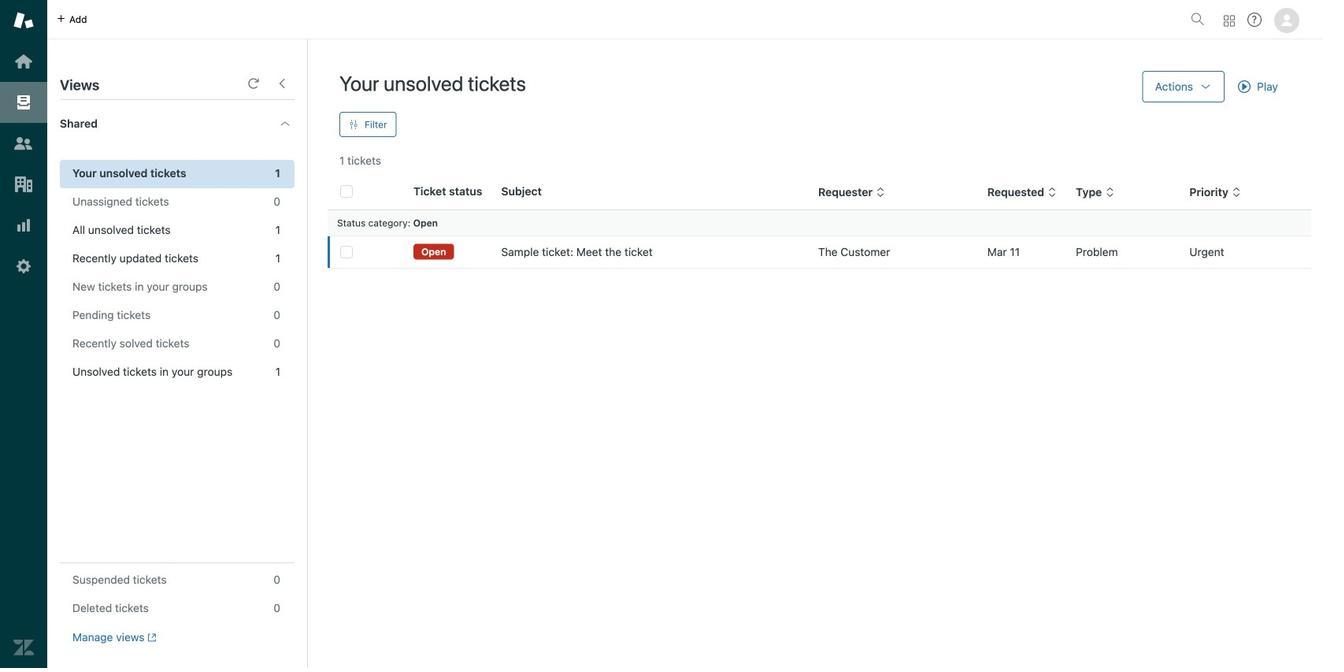 Task type: vqa. For each thing, say whether or not it's contained in the screenshot.
Main element
yes



Task type: locate. For each thing, give the bounding box(es) containing it.
row
[[328, 236, 1312, 268]]

get started image
[[13, 51, 34, 72]]

zendesk image
[[13, 637, 34, 658]]

refresh views pane image
[[247, 77, 260, 90]]

zendesk products image
[[1224, 15, 1235, 26]]

hide panel views image
[[276, 77, 288, 90]]

reporting image
[[13, 215, 34, 236]]

views image
[[13, 92, 34, 113]]

zendesk support image
[[13, 10, 34, 31]]

heading
[[47, 100, 307, 147]]

customers image
[[13, 133, 34, 154]]



Task type: describe. For each thing, give the bounding box(es) containing it.
opens in a new tab image
[[145, 633, 157, 642]]

admin image
[[13, 256, 34, 277]]

get help image
[[1248, 13, 1262, 27]]

main element
[[0, 0, 47, 668]]

organizations image
[[13, 174, 34, 195]]



